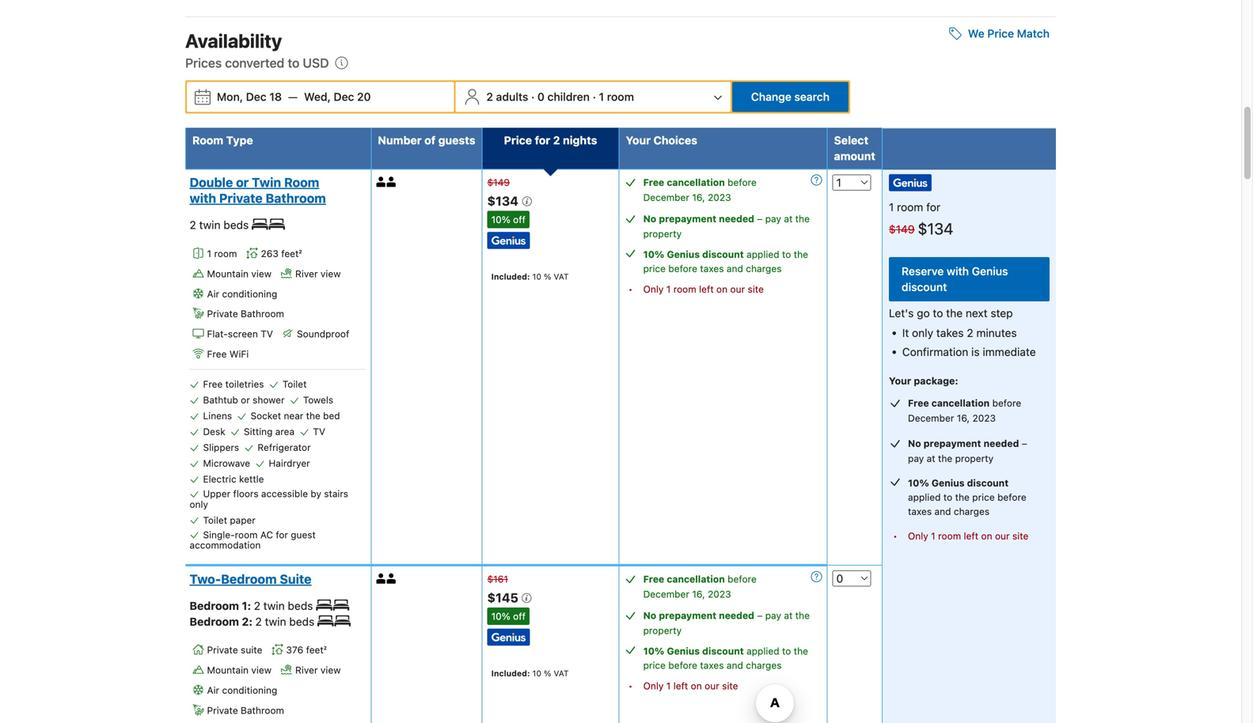 Task type: describe. For each thing, give the bounding box(es) containing it.
no for $134
[[644, 214, 657, 225]]

and for $134
[[727, 263, 744, 275]]

0 horizontal spatial site
[[723, 681, 739, 692]]

0 vertical spatial site
[[748, 284, 764, 295]]

number of guests
[[378, 134, 476, 147]]

stairs
[[324, 489, 349, 500]]

1 vertical spatial •
[[894, 531, 898, 542]]

0 horizontal spatial $134
[[488, 194, 522, 209]]

pay for $134
[[766, 214, 782, 225]]

double or twin room with private bathroom link
[[190, 175, 362, 206]]

1 vertical spatial before december 16, 2023
[[909, 398, 1022, 424]]

off for $134
[[513, 214, 526, 225]]

10% genius discount for $145
[[644, 646, 744, 658]]

no prepayment needed for $145
[[644, 611, 755, 622]]

desk
[[203, 426, 225, 438]]

20
[[357, 90, 371, 103]]

guest
[[291, 530, 316, 541]]

– pay at the property for $145
[[644, 611, 810, 637]]

december for $134
[[644, 192, 690, 203]]

$161
[[488, 574, 508, 585]]

accessible
[[261, 489, 308, 500]]

room inside double or twin room with private bathroom
[[284, 175, 319, 190]]

1 vertical spatial tv
[[313, 426, 326, 438]]

2 twin beds for bedroom 1:
[[254, 600, 316, 613]]

1 vertical spatial left
[[964, 531, 979, 542]]

takes
[[937, 327, 964, 340]]

let's
[[890, 307, 914, 320]]

toilet paper
[[203, 515, 256, 526]]

– for $145
[[758, 611, 763, 622]]

flat-
[[207, 329, 228, 340]]

before december 16, 2023 for $145
[[644, 574, 757, 601]]

double
[[190, 175, 233, 190]]

suite
[[241, 645, 263, 656]]

occupancy image
[[387, 177, 397, 187]]

prices converted to usd
[[185, 56, 329, 71]]

needed for $134
[[719, 214, 755, 225]]

2 inside let's go to the next step it only takes 2 minutes confirmation is immediate
[[967, 327, 974, 340]]

% for $134
[[544, 272, 552, 282]]

occupancy image for two-bedroom suite
[[377, 574, 387, 585]]

1 dec from the left
[[246, 90, 267, 103]]

feet² for 376 feet²
[[306, 645, 327, 656]]

0 vertical spatial for
[[535, 134, 551, 147]]

select
[[835, 134, 869, 147]]

river view for 263 feet²
[[295, 268, 341, 280]]

accommodation
[[190, 540, 261, 551]]

1 vertical spatial december
[[909, 413, 955, 424]]

the inside 10% genius discount applied to the price before taxes and charges
[[956, 492, 970, 504]]

flat-screen tv
[[207, 329, 273, 340]]

change search button
[[733, 82, 849, 112]]

1 vertical spatial – pay at the property
[[909, 439, 1028, 465]]

electric kettle
[[203, 474, 264, 485]]

off for $145
[[513, 612, 526, 623]]

search
[[795, 90, 830, 103]]

confirmation
[[903, 346, 969, 359]]

vat for $145
[[554, 669, 569, 679]]

wed,
[[304, 90, 331, 103]]

2023 for $145
[[708, 589, 732, 601]]

only inside let's go to the next step it only takes 2 minutes confirmation is immediate
[[913, 327, 934, 340]]

room type
[[192, 134, 253, 147]]

% for $145
[[544, 669, 552, 679]]

1 room
[[207, 248, 237, 259]]

adults
[[496, 90, 529, 103]]

10% off for $145
[[492, 612, 526, 623]]

applied for $145
[[747, 646, 780, 658]]

private down the "private suite"
[[207, 706, 238, 717]]

0 vertical spatial beds
[[224, 219, 249, 232]]

socket
[[251, 411, 281, 422]]

bed
[[323, 411, 340, 422]]

river for 376 feet²
[[295, 665, 318, 677]]

toilet for toilet paper
[[203, 515, 227, 526]]

no prepayment needed for $134
[[644, 214, 755, 225]]

1 vertical spatial cancellation
[[932, 398, 990, 409]]

by
[[311, 489, 322, 500]]

change
[[752, 90, 792, 103]]

– for $134
[[758, 214, 763, 225]]

conditioning for suite
[[222, 686, 278, 697]]

0 vertical spatial twin
[[199, 219, 221, 232]]

bedroom
[[221, 572, 277, 587]]

included: 10 % vat for $145
[[492, 669, 569, 679]]

free wifi
[[207, 349, 249, 360]]

at for $134
[[784, 214, 793, 225]]

view down suite
[[251, 665, 272, 677]]

or for bathtub
[[241, 395, 250, 406]]

twin for bedroom 2:
[[265, 616, 286, 629]]

soundproof
[[297, 329, 350, 340]]

converted
[[225, 56, 285, 71]]

1 vertical spatial prepayment
[[924, 439, 982, 450]]

conditioning for room
[[222, 289, 278, 300]]

2023 for $134
[[708, 192, 732, 203]]

step
[[991, 307, 1014, 320]]

suite
[[280, 572, 312, 587]]

usd
[[303, 56, 329, 71]]

free toiletries
[[203, 379, 264, 390]]

december for $145
[[644, 589, 690, 601]]

beds for bedroom 1:
[[288, 600, 313, 613]]

2 adults · 0 children · 1 room
[[487, 90, 634, 103]]

we price match
[[969, 27, 1050, 40]]

match
[[1018, 27, 1050, 40]]

price for $145
[[644, 661, 666, 672]]

is
[[972, 346, 980, 359]]

applied for $134
[[747, 249, 780, 260]]

1 vertical spatial at
[[927, 454, 936, 465]]

with inside double or twin room with private bathroom
[[190, 191, 216, 206]]

1 vertical spatial property
[[956, 454, 994, 465]]

near
[[284, 411, 304, 422]]

toilet for toilet
[[283, 379, 307, 390]]

1 vertical spatial for
[[927, 201, 941, 214]]

discount inside 10% genius discount applied to the price before taxes and charges
[[968, 478, 1009, 489]]

two-
[[190, 572, 221, 587]]

twin
[[252, 175, 281, 190]]

only for $145
[[644, 681, 664, 692]]

the inside let's go to the next step it only takes 2 minutes confirmation is immediate
[[947, 307, 963, 320]]

mon,
[[217, 90, 243, 103]]

taxes inside 10% genius discount applied to the price before taxes and charges
[[909, 507, 932, 518]]

reserve with genius discount button
[[890, 257, 1050, 302]]

next
[[966, 307, 988, 320]]

children
[[548, 90, 590, 103]]

and for $145
[[727, 661, 744, 672]]

bathroom for 263 feet²
[[241, 309, 284, 320]]

double or twin room with private bathroom
[[190, 175, 326, 206]]

genius inside 10% genius discount applied to the price before taxes and charges
[[932, 478, 965, 489]]

1 horizontal spatial our
[[731, 284, 746, 295]]

1 vertical spatial price
[[504, 134, 532, 147]]

only 1 left on our site
[[644, 681, 739, 692]]

wed, dec 20 button
[[298, 83, 378, 111]]

0 vertical spatial room
[[192, 134, 224, 147]]

1 vertical spatial needed
[[984, 439, 1020, 450]]

and inside 10% genius discount applied to the price before taxes and charges
[[935, 507, 952, 518]]

reserve
[[902, 265, 944, 278]]

bathtub or shower
[[203, 395, 285, 406]]

1 vertical spatial 2023
[[973, 413, 997, 424]]

1 horizontal spatial left
[[700, 284, 714, 295]]

price for $134
[[644, 263, 666, 275]]

vat for $134
[[554, 272, 569, 282]]

10% off for $134
[[492, 214, 526, 225]]

charges inside 10% genius discount applied to the price before taxes and charges
[[954, 507, 990, 518]]

before inside 10% genius discount applied to the price before taxes and charges
[[998, 492, 1027, 504]]

0 horizontal spatial only 1 room left on our site
[[644, 284, 764, 295]]

needed for $145
[[719, 611, 755, 622]]

number
[[378, 134, 422, 147]]

10% genius discount applied to the price before taxes and charges
[[909, 478, 1027, 518]]

$149 for $149
[[488, 177, 510, 188]]

• for $134
[[629, 284, 633, 295]]

263 feet²
[[261, 248, 302, 259]]

availability
[[185, 30, 282, 52]]

1 vertical spatial –
[[1022, 439, 1028, 450]]

$145
[[488, 591, 522, 606]]

no for $145
[[644, 611, 657, 622]]

price inside 10% genius discount applied to the price before taxes and charges
[[973, 492, 995, 504]]

0
[[538, 90, 545, 103]]

2 dec from the left
[[334, 90, 354, 103]]

2 horizontal spatial site
[[1013, 531, 1029, 542]]

hairdryer
[[269, 458, 310, 469]]

charges for $134
[[746, 263, 782, 275]]

private suite
[[207, 645, 263, 656]]

socket near the bed
[[251, 411, 340, 422]]

shower
[[253, 395, 285, 406]]

with inside reserve with genius discount
[[947, 265, 970, 278]]

10 for $145
[[533, 669, 542, 679]]

package:
[[914, 376, 959, 387]]

cancellation for $134
[[667, 177, 725, 188]]

1 vertical spatial $134
[[918, 219, 954, 238]]

for inside single-room ac for guest accommodation
[[276, 530, 288, 541]]

only for $134
[[644, 284, 664, 295]]

minutes
[[977, 327, 1018, 340]]

1 vertical spatial no
[[909, 439, 922, 450]]

1 vertical spatial only
[[909, 531, 929, 542]]

2 up suite
[[255, 616, 262, 629]]

2 down two-bedroom suite
[[254, 600, 261, 613]]

applied to the price before taxes and charges for $145
[[644, 646, 809, 672]]

floors
[[233, 489, 259, 500]]

kettle
[[239, 474, 264, 485]]

choices
[[654, 134, 698, 147]]

occupancy image for double or twin room with private bathroom
[[377, 177, 387, 187]]

free cancellation for $145
[[644, 574, 725, 585]]

more details on meals and payment options image for $145
[[812, 572, 823, 583]]

your choices
[[626, 134, 698, 147]]

price for 2 nights
[[504, 134, 598, 147]]



Task type: vqa. For each thing, say whether or not it's contained in the screenshot.
first Private Bathroom from the bottom
yes



Task type: locate. For each thing, give the bounding box(es) containing it.
1 vertical spatial or
[[241, 395, 250, 406]]

0 horizontal spatial with
[[190, 191, 216, 206]]

or left twin
[[236, 175, 249, 190]]

%
[[544, 272, 552, 282], [544, 669, 552, 679]]

room left type
[[192, 134, 224, 147]]

0 vertical spatial conditioning
[[222, 289, 278, 300]]

bathroom down suite
[[241, 706, 284, 717]]

0 vertical spatial at
[[784, 214, 793, 225]]

guests
[[439, 134, 476, 147]]

1 vertical spatial applied to the price before taxes and charges
[[644, 646, 809, 672]]

2 10 from the top
[[533, 669, 542, 679]]

applied to the price before taxes and charges
[[644, 249, 809, 275], [644, 646, 809, 672]]

2 twin beds for bedroom 2:
[[255, 616, 318, 629]]

air for private
[[207, 686, 220, 697]]

river down 263 feet²
[[295, 268, 318, 280]]

0 vertical spatial on
[[717, 284, 728, 295]]

2 vertical spatial at
[[784, 611, 793, 622]]

2 vertical spatial applied
[[747, 646, 780, 658]]

for right ac
[[276, 530, 288, 541]]

private bathroom up screen
[[207, 309, 284, 320]]

2 included: 10 % vat from the top
[[492, 669, 569, 679]]

private bathroom down suite
[[207, 706, 284, 717]]

or down toiletries
[[241, 395, 250, 406]]

10% off. you're getting a reduced rate because this property is offering a discount.. element for $134
[[488, 211, 530, 229]]

0 horizontal spatial feet²
[[281, 248, 302, 259]]

reserve with genius discount
[[902, 265, 1009, 294]]

twin up 1 room
[[199, 219, 221, 232]]

1 vertical spatial more details on meals and payment options image
[[812, 572, 823, 583]]

0 vertical spatial property
[[644, 229, 682, 240]]

2 vertical spatial prepayment
[[659, 611, 717, 622]]

$149 inside $149 $134
[[890, 223, 915, 236]]

2 private bathroom from the top
[[207, 706, 284, 717]]

free
[[644, 177, 665, 188], [207, 349, 227, 360], [203, 379, 223, 390], [909, 398, 930, 409], [644, 574, 665, 585]]

twin down two-bedroom suite link
[[264, 600, 285, 613]]

2 vertical spatial bathroom
[[241, 706, 284, 717]]

1 river from the top
[[295, 268, 318, 280]]

2 left nights
[[553, 134, 561, 147]]

$149 down the 1 room for
[[890, 223, 915, 236]]

private down bedroom 2:
[[207, 645, 238, 656]]

$134 down the 1 room for
[[918, 219, 954, 238]]

2 mountain view from the top
[[207, 665, 272, 677]]

room
[[607, 90, 634, 103], [898, 201, 924, 214], [214, 248, 237, 259], [674, 284, 697, 295], [235, 530, 258, 541], [939, 531, 962, 542]]

2 air conditioning from the top
[[207, 686, 278, 697]]

conditioning up screen
[[222, 289, 278, 300]]

0 vertical spatial $134
[[488, 194, 522, 209]]

· left 0
[[532, 90, 535, 103]]

– pay at the property for $134
[[644, 214, 810, 240]]

0 horizontal spatial ·
[[532, 90, 535, 103]]

toiletries
[[225, 379, 264, 390]]

2 included: from the top
[[492, 669, 530, 679]]

taxes for $145
[[701, 661, 724, 672]]

river for 263 feet²
[[295, 268, 318, 280]]

1 horizontal spatial with
[[947, 265, 970, 278]]

0 vertical spatial 10% genius discount
[[644, 249, 744, 260]]

2 air from the top
[[207, 686, 220, 697]]

0 vertical spatial applied to the price before taxes and charges
[[644, 249, 809, 275]]

376 feet²
[[286, 645, 327, 656]]

1 10% off. you're getting a reduced rate because this property is offering a discount.. element from the top
[[488, 211, 530, 229]]

air conditioning down the "private suite"
[[207, 686, 278, 697]]

included: 10 % vat for $134
[[492, 272, 569, 282]]

1 more details on meals and payment options image from the top
[[812, 175, 823, 186]]

1 vertical spatial our
[[996, 531, 1010, 542]]

1 vertical spatial and
[[935, 507, 952, 518]]

1 · from the left
[[532, 90, 535, 103]]

1 conditioning from the top
[[222, 289, 278, 300]]

1 vertical spatial room
[[284, 175, 319, 190]]

air for 1
[[207, 289, 220, 300]]

1 included: from the top
[[492, 272, 530, 282]]

2 adults · 0 children · 1 room button
[[457, 82, 729, 112]]

0 vertical spatial prepayment
[[659, 214, 717, 225]]

genius inside reserve with genius discount
[[972, 265, 1009, 278]]

mon, dec 18 button
[[211, 83, 288, 111]]

2 vertical spatial on
[[691, 681, 702, 692]]

2 river from the top
[[295, 665, 318, 677]]

0 vertical spatial off
[[513, 214, 526, 225]]

1 vertical spatial your
[[890, 376, 912, 387]]

0 vertical spatial •
[[629, 284, 633, 295]]

amount
[[835, 150, 876, 163]]

· right children
[[593, 90, 596, 103]]

0 vertical spatial our
[[731, 284, 746, 295]]

2 vertical spatial pay
[[766, 611, 782, 622]]

$149 for $149 $134
[[890, 223, 915, 236]]

toilet up towels
[[283, 379, 307, 390]]

1
[[599, 90, 605, 103], [890, 201, 895, 214], [207, 248, 212, 259], [667, 284, 671, 295], [932, 531, 936, 542], [667, 681, 671, 692]]

to inside let's go to the next step it only takes 2 minutes confirmation is immediate
[[934, 307, 944, 320]]

1 off from the top
[[513, 214, 526, 225]]

single-
[[203, 530, 235, 541]]

we
[[969, 27, 985, 40]]

1 vertical spatial river
[[295, 665, 318, 677]]

2 mountain from the top
[[207, 665, 249, 677]]

toilet up single-
[[203, 515, 227, 526]]

0 vertical spatial free cancellation
[[644, 177, 725, 188]]

taxes for $134
[[701, 263, 724, 275]]

10 for $134
[[533, 272, 542, 282]]

twin for bedroom 1:
[[264, 600, 285, 613]]

refrigerator
[[258, 442, 311, 453]]

0 vertical spatial price
[[988, 27, 1015, 40]]

bedroom 1:
[[190, 600, 254, 613]]

0 vertical spatial needed
[[719, 214, 755, 225]]

beds down 'suite'
[[288, 600, 313, 613]]

2 river view from the top
[[295, 665, 341, 677]]

1 10 from the top
[[533, 272, 542, 282]]

2 twin beds down two-bedroom suite link
[[254, 600, 316, 613]]

mon, dec 18 — wed, dec 20
[[217, 90, 371, 103]]

2 more details on meals and payment options image from the top
[[812, 572, 823, 583]]

off
[[513, 214, 526, 225], [513, 612, 526, 623]]

1 % from the top
[[544, 272, 552, 282]]

2 vertical spatial no
[[644, 611, 657, 622]]

1 vertical spatial free cancellation
[[909, 398, 990, 409]]

1 vertical spatial twin
[[264, 600, 285, 613]]

feet² for 263 feet²
[[281, 248, 302, 259]]

price right we
[[988, 27, 1015, 40]]

air down the "private suite"
[[207, 686, 220, 697]]

mountain view down 1 room
[[207, 268, 272, 280]]

included: for $134
[[492, 272, 530, 282]]

0 vertical spatial only
[[644, 284, 664, 295]]

at
[[784, 214, 793, 225], [927, 454, 936, 465], [784, 611, 793, 622]]

pay
[[766, 214, 782, 225], [909, 454, 925, 465], [766, 611, 782, 622]]

2 vertical spatial december
[[644, 589, 690, 601]]

river view for 376 feet²
[[295, 665, 341, 677]]

wifi
[[230, 349, 249, 360]]

1 mountain from the top
[[207, 268, 249, 280]]

air conditioning for suite
[[207, 686, 278, 697]]

included: for $145
[[492, 669, 530, 679]]

10% genius discount for $134
[[644, 249, 744, 260]]

1 vertical spatial air conditioning
[[207, 686, 278, 697]]

1 private bathroom from the top
[[207, 309, 284, 320]]

10% inside 10% genius discount applied to the price before taxes and charges
[[909, 478, 930, 489]]

0 vertical spatial $149
[[488, 177, 510, 188]]

air up flat-
[[207, 289, 220, 300]]

let's go to the next step it only takes 2 minutes confirmation is immediate
[[890, 307, 1037, 359]]

0 vertical spatial or
[[236, 175, 249, 190]]

beds
[[224, 219, 249, 232], [288, 600, 313, 613], [289, 616, 315, 629]]

for left nights
[[535, 134, 551, 147]]

change search
[[752, 90, 830, 103]]

1 vertical spatial applied
[[909, 492, 941, 504]]

more details on meals and payment options image
[[812, 175, 823, 186], [812, 572, 823, 583]]

for up $149 $134
[[927, 201, 941, 214]]

1 horizontal spatial dec
[[334, 90, 354, 103]]

upper
[[203, 489, 231, 500]]

taxes
[[701, 263, 724, 275], [909, 507, 932, 518], [701, 661, 724, 672]]

1 horizontal spatial only 1 room left on our site
[[909, 531, 1029, 542]]

pay for $145
[[766, 611, 782, 622]]

your for your package:
[[890, 376, 912, 387]]

slippers
[[203, 442, 239, 453]]

2 horizontal spatial on
[[982, 531, 993, 542]]

0 horizontal spatial only
[[190, 499, 208, 510]]

1 river view from the top
[[295, 268, 341, 280]]

$134 down price for 2 nights
[[488, 194, 522, 209]]

or
[[236, 175, 249, 190], [241, 395, 250, 406]]

free cancellation for $134
[[644, 177, 725, 188]]

only inside upper floors accessible by stairs only
[[190, 499, 208, 510]]

view down 263
[[251, 268, 272, 280]]

private bathroom for room
[[207, 309, 284, 320]]

2 twin beds
[[190, 219, 252, 232], [254, 600, 316, 613], [255, 616, 318, 629]]

more details on meals and payment options image for $134
[[812, 175, 823, 186]]

0 vertical spatial feet²
[[281, 248, 302, 259]]

1 vertical spatial beds
[[288, 600, 313, 613]]

with down double
[[190, 191, 216, 206]]

room
[[192, 134, 224, 147], [284, 175, 319, 190]]

1 vertical spatial only 1 room left on our site
[[909, 531, 1029, 542]]

area
[[275, 426, 295, 438]]

2 horizontal spatial our
[[996, 531, 1010, 542]]

towels
[[303, 395, 334, 406]]

2 vat from the top
[[554, 669, 569, 679]]

river view down 263 feet²
[[295, 268, 341, 280]]

2 vertical spatial 2023
[[708, 589, 732, 601]]

2 off from the top
[[513, 612, 526, 623]]

applied
[[747, 249, 780, 260], [909, 492, 941, 504], [747, 646, 780, 658]]

10% off. you're getting a reduced rate because this property is offering a discount.. element for $145
[[488, 608, 530, 626]]

0 vertical spatial pay
[[766, 214, 782, 225]]

private down twin
[[219, 191, 263, 206]]

0 horizontal spatial price
[[504, 134, 532, 147]]

1 vertical spatial bathroom
[[241, 309, 284, 320]]

0 vertical spatial with
[[190, 191, 216, 206]]

discount inside reserve with genius discount
[[902, 281, 948, 294]]

0 vertical spatial tv
[[261, 329, 273, 340]]

private up flat-
[[207, 309, 238, 320]]

1 included: 10 % vat from the top
[[492, 272, 569, 282]]

1 horizontal spatial for
[[535, 134, 551, 147]]

twin up 376
[[265, 616, 286, 629]]

linens
[[203, 411, 232, 422]]

–
[[758, 214, 763, 225], [1022, 439, 1028, 450], [758, 611, 763, 622]]

376
[[286, 645, 304, 656]]

type
[[226, 134, 253, 147]]

view down 376 feet²
[[321, 665, 341, 677]]

mountain view for suite
[[207, 665, 272, 677]]

0 vertical spatial price
[[644, 263, 666, 275]]

2 twin beds up 376
[[255, 616, 318, 629]]

or inside double or twin room with private bathroom
[[236, 175, 249, 190]]

1 mountain view from the top
[[207, 268, 272, 280]]

0 vertical spatial left
[[700, 284, 714, 295]]

your for your choices
[[626, 134, 651, 147]]

• for $145
[[629, 681, 633, 692]]

only right it
[[913, 327, 934, 340]]

vat
[[554, 272, 569, 282], [554, 669, 569, 679]]

1 inside dropdown button
[[599, 90, 605, 103]]

dec left 18
[[246, 90, 267, 103]]

we price match button
[[943, 20, 1057, 48]]

1 vertical spatial vat
[[554, 669, 569, 679]]

0 vertical spatial river view
[[295, 268, 341, 280]]

bathroom up screen
[[241, 309, 284, 320]]

0 vertical spatial 2 twin beds
[[190, 219, 252, 232]]

0 vertical spatial 2023
[[708, 192, 732, 203]]

1 vertical spatial pay
[[909, 454, 925, 465]]

tv down bed
[[313, 426, 326, 438]]

room inside single-room ac for guest accommodation
[[235, 530, 258, 541]]

mountain down 1 room
[[207, 268, 249, 280]]

feet² right 376
[[306, 645, 327, 656]]

before december 16, 2023 for $134
[[644, 177, 757, 203]]

0 vertical spatial only
[[913, 327, 934, 340]]

at for $145
[[784, 611, 793, 622]]

air conditioning
[[207, 289, 278, 300], [207, 686, 278, 697]]

1 vertical spatial 16,
[[957, 413, 970, 424]]

mountain for suite
[[207, 665, 249, 677]]

with right reserve
[[947, 265, 970, 278]]

bathroom for 376 feet²
[[241, 706, 284, 717]]

immediate
[[983, 346, 1037, 359]]

2 vertical spatial – pay at the property
[[644, 611, 810, 637]]

1 vertical spatial 2 twin beds
[[254, 600, 316, 613]]

your left choices
[[626, 134, 651, 147]]

your left package:
[[890, 376, 912, 387]]

mountain for room
[[207, 268, 249, 280]]

1 vertical spatial no prepayment needed
[[909, 439, 1020, 450]]

prepayment
[[659, 214, 717, 225], [924, 439, 982, 450], [659, 611, 717, 622]]

of
[[425, 134, 436, 147]]

room inside dropdown button
[[607, 90, 634, 103]]

2 10% off. you're getting a reduced rate because this property is offering a discount.. element from the top
[[488, 608, 530, 626]]

1 horizontal spatial only
[[913, 327, 934, 340]]

river down 376 feet²
[[295, 665, 318, 677]]

1 vertical spatial included:
[[492, 669, 530, 679]]

dec left 20 at the left
[[334, 90, 354, 103]]

0 horizontal spatial our
[[705, 681, 720, 692]]

prepayment for $145
[[659, 611, 717, 622]]

0 vertical spatial your
[[626, 134, 651, 147]]

0 horizontal spatial left
[[674, 681, 689, 692]]

mountain view for room
[[207, 268, 272, 280]]

16, for $145
[[693, 589, 706, 601]]

two-bedroom suite
[[190, 572, 312, 587]]

$149 $134
[[890, 219, 954, 238]]

1 vertical spatial mountain
[[207, 665, 249, 677]]

conditioning down suite
[[222, 686, 278, 697]]

263
[[261, 248, 279, 259]]

beds up 1 room
[[224, 219, 249, 232]]

paper
[[230, 515, 256, 526]]

0 vertical spatial included: 10 % vat
[[492, 272, 569, 282]]

1 air from the top
[[207, 289, 220, 300]]

price down adults
[[504, 134, 532, 147]]

the
[[796, 214, 810, 225], [794, 249, 809, 260], [947, 307, 963, 320], [306, 411, 321, 422], [939, 454, 953, 465], [956, 492, 970, 504], [796, 611, 810, 622], [794, 646, 809, 658]]

river
[[295, 268, 318, 280], [295, 665, 318, 677]]

prepayment for $134
[[659, 214, 717, 225]]

2 twin beds up 1 room
[[190, 219, 252, 232]]

bathtub
[[203, 395, 238, 406]]

$149 down price for 2 nights
[[488, 177, 510, 188]]

toilet
[[283, 379, 307, 390], [203, 515, 227, 526]]

bathroom inside double or twin room with private bathroom
[[266, 191, 326, 206]]

mountain view down the "private suite"
[[207, 665, 272, 677]]

mountain down the "private suite"
[[207, 665, 249, 677]]

0 vertical spatial air conditioning
[[207, 289, 278, 300]]

free cancellation
[[644, 177, 725, 188], [909, 398, 990, 409], [644, 574, 725, 585]]

feet² right 263
[[281, 248, 302, 259]]

air conditioning up screen
[[207, 289, 278, 300]]

occupancy image
[[377, 177, 387, 187], [377, 574, 387, 585], [387, 574, 397, 585]]

price inside dropdown button
[[988, 27, 1015, 40]]

and
[[727, 263, 744, 275], [935, 507, 952, 518], [727, 661, 744, 672]]

10% off
[[492, 214, 526, 225], [492, 612, 526, 623]]

0 vertical spatial cancellation
[[667, 177, 725, 188]]

air conditioning for room
[[207, 289, 278, 300]]

view up soundproof
[[321, 268, 341, 280]]

applied inside 10% genius discount applied to the price before taxes and charges
[[909, 492, 941, 504]]

2 10% genius discount from the top
[[644, 646, 744, 658]]

1 air conditioning from the top
[[207, 289, 278, 300]]

2 conditioning from the top
[[222, 686, 278, 697]]

site
[[748, 284, 764, 295], [1013, 531, 1029, 542], [723, 681, 739, 692]]

1 applied to the price before taxes and charges from the top
[[644, 249, 809, 275]]

1 vertical spatial included: 10 % vat
[[492, 669, 569, 679]]

2 up the is
[[967, 327, 974, 340]]

our
[[731, 284, 746, 295], [996, 531, 1010, 542], [705, 681, 720, 692]]

2 inside dropdown button
[[487, 90, 493, 103]]

2
[[487, 90, 493, 103], [553, 134, 561, 147], [190, 219, 196, 232], [967, 327, 974, 340], [254, 600, 261, 613], [255, 616, 262, 629]]

0 vertical spatial %
[[544, 272, 552, 282]]

river view down 376 feet²
[[295, 665, 341, 677]]

beds up 376 feet²
[[289, 616, 315, 629]]

16, for $134
[[693, 192, 706, 203]]

air
[[207, 289, 220, 300], [207, 686, 220, 697]]

two-bedroom suite link
[[190, 572, 362, 588]]

1 vertical spatial with
[[947, 265, 970, 278]]

private inside double or twin room with private bathroom
[[219, 191, 263, 206]]

1 vat from the top
[[554, 272, 569, 282]]

1 10% off from the top
[[492, 214, 526, 225]]

0 vertical spatial air
[[207, 289, 220, 300]]

2 down double
[[190, 219, 196, 232]]

—
[[288, 90, 298, 103]]

select amount
[[835, 134, 876, 163]]

0 vertical spatial december
[[644, 192, 690, 203]]

cancellation for $145
[[667, 574, 725, 585]]

no
[[644, 214, 657, 225], [909, 439, 922, 450], [644, 611, 657, 622]]

1 room for
[[890, 201, 941, 214]]

charges for $145
[[746, 661, 782, 672]]

2 left adults
[[487, 90, 493, 103]]

1 vertical spatial air
[[207, 686, 220, 697]]

tv right screen
[[261, 329, 273, 340]]

microwave
[[203, 458, 250, 469]]

bathroom down twin
[[266, 191, 326, 206]]

conditioning
[[222, 289, 278, 300], [222, 686, 278, 697]]

your
[[626, 134, 651, 147], [890, 376, 912, 387]]

10% off. you're getting a reduced rate because this property is offering a discount.. element
[[488, 211, 530, 229], [488, 608, 530, 626]]

2 % from the top
[[544, 669, 552, 679]]

property for $145
[[644, 626, 682, 637]]

2 applied to the price before taxes and charges from the top
[[644, 646, 809, 672]]

dec
[[246, 90, 267, 103], [334, 90, 354, 103]]

2 vertical spatial for
[[276, 530, 288, 541]]

2 · from the left
[[593, 90, 596, 103]]

2 vertical spatial twin
[[265, 616, 286, 629]]

room right twin
[[284, 175, 319, 190]]

or for double
[[236, 175, 249, 190]]

0 vertical spatial mountain view
[[207, 268, 272, 280]]

only 1 room left on our site
[[644, 284, 764, 295], [909, 531, 1029, 542]]

1 10% genius discount from the top
[[644, 249, 744, 260]]

applied to the price before taxes and charges for $134
[[644, 249, 809, 275]]

0 vertical spatial taxes
[[701, 263, 724, 275]]

beds for bedroom 2:
[[289, 616, 315, 629]]

2 vertical spatial only
[[644, 681, 664, 692]]

only down electric
[[190, 499, 208, 510]]

private bathroom for suite
[[207, 706, 284, 717]]

18
[[270, 90, 282, 103]]

to inside 10% genius discount applied to the price before taxes and charges
[[944, 492, 953, 504]]

upper floors accessible by stairs only
[[190, 489, 349, 510]]

1 vertical spatial $149
[[890, 223, 915, 236]]

property for $134
[[644, 229, 682, 240]]

2 10% off from the top
[[492, 612, 526, 623]]

single-room ac for guest accommodation
[[190, 530, 316, 551]]

2 vertical spatial charges
[[746, 661, 782, 672]]

only
[[644, 284, 664, 295], [909, 531, 929, 542], [644, 681, 664, 692]]



